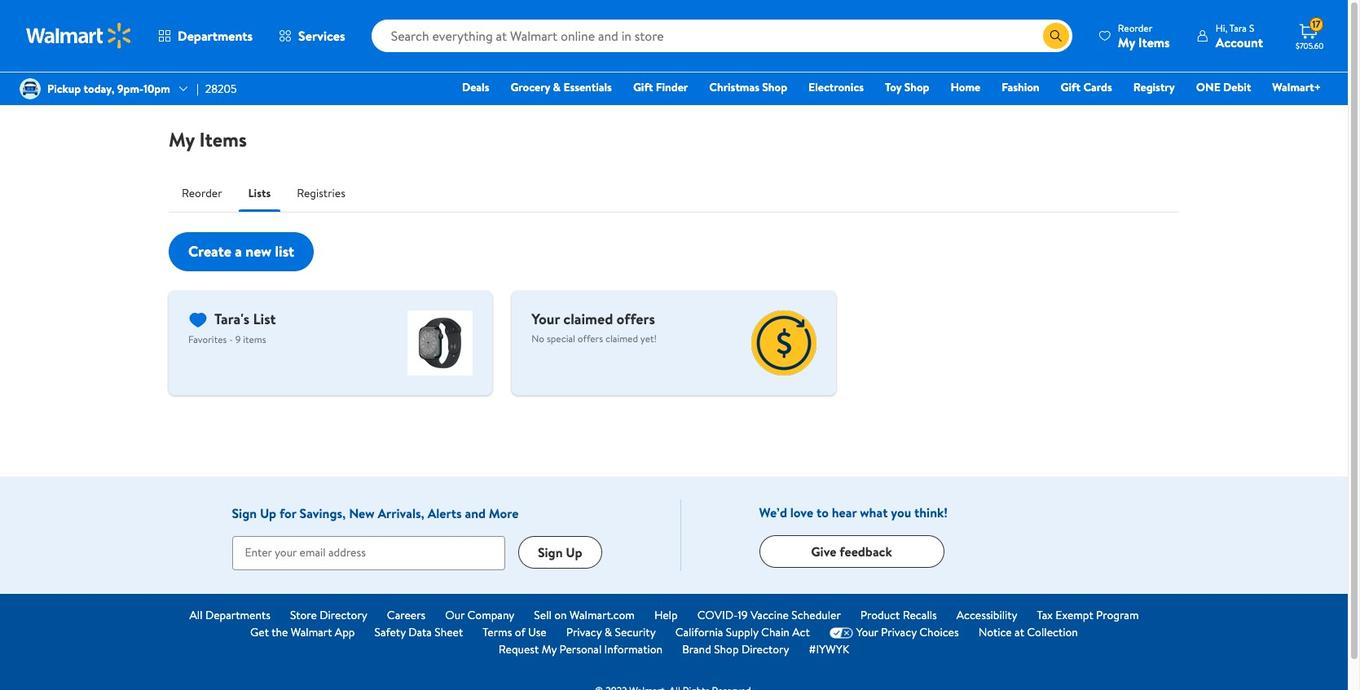 Task type: vqa. For each thing, say whether or not it's contained in the screenshot.
right SIGN
yes



Task type: locate. For each thing, give the bounding box(es) containing it.
1 horizontal spatial &
[[605, 624, 612, 641]]

reorder for reorder my items
[[1118, 21, 1153, 35]]

shop right toy
[[904, 79, 929, 95]]

essentials
[[563, 79, 612, 95]]

items
[[243, 332, 266, 346]]

my up registry
[[1118, 33, 1135, 51]]

sell on walmart.com
[[534, 607, 635, 623]]

items up registry
[[1138, 33, 1170, 51]]

1 horizontal spatial up
[[566, 544, 582, 562]]

gift left cards
[[1061, 79, 1081, 95]]

1 horizontal spatial gift
[[1061, 79, 1081, 95]]

supply
[[726, 624, 758, 641]]

my down "10pm"
[[169, 125, 195, 153]]

exempt
[[1056, 607, 1093, 623]]

1 vertical spatial departments
[[205, 607, 270, 623]]

0 horizontal spatial privacy
[[566, 624, 602, 641]]

product
[[860, 607, 900, 623]]

 image
[[20, 78, 41, 99]]

1 horizontal spatial reorder
[[1118, 21, 1153, 35]]

registry link
[[1126, 78, 1182, 96]]

0 horizontal spatial up
[[260, 505, 276, 523]]

we'd love to hear what you think!
[[759, 504, 948, 522]]

sign inside button
[[538, 544, 563, 562]]

items
[[1138, 33, 1170, 51], [199, 125, 247, 153]]

offers right special
[[578, 331, 603, 345]]

2 gift from the left
[[1061, 79, 1081, 95]]

1 horizontal spatial my
[[542, 641, 557, 658]]

& down the walmart.com
[[605, 624, 612, 641]]

2 horizontal spatial my
[[1118, 33, 1135, 51]]

0 vertical spatial sign
[[232, 505, 257, 523]]

my items
[[169, 125, 247, 153]]

scheduler
[[792, 607, 841, 623]]

privacy & security link
[[566, 624, 656, 641]]

walmart+ link
[[1265, 78, 1328, 96]]

0 vertical spatial &
[[553, 79, 561, 95]]

0 horizontal spatial your
[[532, 309, 560, 329]]

you
[[891, 504, 911, 522]]

think!
[[914, 504, 948, 522]]

reorder up registry
[[1118, 21, 1153, 35]]

home link
[[943, 78, 988, 96]]

sign for sign up
[[538, 544, 563, 562]]

0 horizontal spatial gift
[[633, 79, 653, 95]]

electronics
[[808, 79, 864, 95]]

no
[[532, 331, 544, 345]]

privacy down the sell on walmart.com
[[566, 624, 602, 641]]

privacy down product recalls
[[881, 624, 917, 641]]

on
[[554, 607, 567, 623]]

your privacy choices link
[[829, 624, 959, 641]]

privacy
[[566, 624, 602, 641], [881, 624, 917, 641]]

lists
[[248, 185, 271, 201]]

new
[[349, 505, 375, 523]]

list
[[253, 309, 276, 329]]

one debit link
[[1189, 78, 1259, 96]]

departments up get
[[205, 607, 270, 623]]

at
[[1015, 624, 1024, 641]]

&
[[553, 79, 561, 95], [605, 624, 612, 641]]

shop right christmas
[[762, 79, 787, 95]]

1 horizontal spatial offers
[[617, 309, 655, 329]]

& for privacy
[[605, 624, 612, 641]]

sheet
[[435, 624, 463, 641]]

shop down supply
[[714, 641, 739, 658]]

departments inside "all departments" "link"
[[205, 607, 270, 623]]

1 vertical spatial up
[[566, 544, 582, 562]]

sign up the sell
[[538, 544, 563, 562]]

claimed up special
[[563, 309, 613, 329]]

0 horizontal spatial items
[[199, 125, 247, 153]]

my inside "reorder my items"
[[1118, 33, 1135, 51]]

request my personal information link
[[499, 641, 663, 658]]

0 vertical spatial my
[[1118, 33, 1135, 51]]

reorder my items
[[1118, 21, 1170, 51]]

collection
[[1027, 624, 1078, 641]]

sign
[[232, 505, 257, 523], [538, 544, 563, 562]]

store directory
[[290, 607, 367, 623]]

sign for sign up for savings, new arrivals, alerts and more
[[232, 505, 257, 523]]

hi,
[[1216, 21, 1228, 35]]

up left the for
[[260, 505, 276, 523]]

grocery & essentials link
[[503, 78, 619, 96]]

departments up | 28205
[[178, 27, 253, 45]]

0 vertical spatial your
[[532, 309, 560, 329]]

your down product
[[856, 624, 878, 641]]

reorder for reorder
[[182, 185, 222, 201]]

1 vertical spatial your
[[856, 624, 878, 641]]

1 vertical spatial &
[[605, 624, 612, 641]]

tax
[[1037, 607, 1053, 623]]

1 gift from the left
[[633, 79, 653, 95]]

0 vertical spatial up
[[260, 505, 276, 523]]

your inside your claimed offers no special offers claimed yet!
[[532, 309, 560, 329]]

up up the sell on walmart.com
[[566, 544, 582, 562]]

2 vertical spatial my
[[542, 641, 557, 658]]

your for claimed
[[532, 309, 560, 329]]

sign left the for
[[232, 505, 257, 523]]

california supply chain act link
[[675, 624, 810, 641]]

yet!
[[640, 331, 657, 345]]

pickup today, 9pm-10pm
[[47, 81, 170, 97]]

today,
[[84, 81, 114, 97]]

toy shop link
[[878, 78, 937, 96]]

to
[[817, 504, 829, 522]]

electronics link
[[801, 78, 871, 96]]

1 horizontal spatial items
[[1138, 33, 1170, 51]]

1 privacy from the left
[[566, 624, 602, 641]]

walmart image
[[26, 23, 132, 49]]

1 vertical spatial offers
[[578, 331, 603, 345]]

1 vertical spatial sign
[[538, 544, 563, 562]]

1 horizontal spatial shop
[[762, 79, 787, 95]]

create a new list button
[[169, 232, 314, 271]]

0 vertical spatial items
[[1138, 33, 1170, 51]]

love
[[790, 504, 813, 522]]

directory up app
[[320, 607, 367, 623]]

offers up yet!
[[617, 309, 655, 329]]

1 vertical spatial reorder
[[182, 185, 222, 201]]

1 horizontal spatial privacy
[[881, 624, 917, 641]]

0 horizontal spatial sign
[[232, 505, 257, 523]]

0 vertical spatial reorder
[[1118, 21, 1153, 35]]

directory down chain
[[742, 641, 789, 658]]

0 vertical spatial directory
[[320, 607, 367, 623]]

terms of use
[[483, 624, 547, 641]]

28205
[[205, 81, 237, 97]]

#iywyk link
[[809, 641, 849, 658]]

reorder down 'my items'
[[182, 185, 222, 201]]

grocery & essentials
[[510, 79, 612, 95]]

terms
[[483, 624, 512, 641]]

& for grocery
[[553, 79, 561, 95]]

deals
[[462, 79, 489, 95]]

tara
[[1230, 21, 1247, 35]]

up inside button
[[566, 544, 582, 562]]

toy shop
[[885, 79, 929, 95]]

$705.60
[[1296, 40, 1324, 51]]

gift for gift finder
[[633, 79, 653, 95]]

product recalls link
[[860, 607, 937, 624]]

0 vertical spatial departments
[[178, 27, 253, 45]]

0 vertical spatial claimed
[[563, 309, 613, 329]]

lists link
[[235, 174, 284, 213]]

your up no
[[532, 309, 560, 329]]

store directory link
[[290, 607, 367, 624]]

give feedback
[[811, 543, 892, 560]]

0 horizontal spatial shop
[[714, 641, 739, 658]]

1 horizontal spatial sign
[[538, 544, 563, 562]]

christmas
[[709, 79, 759, 95]]

& right grocery
[[553, 79, 561, 95]]

1 horizontal spatial directory
[[742, 641, 789, 658]]

account
[[1216, 33, 1263, 51]]

claimed left yet!
[[605, 331, 638, 345]]

Walmart Site-Wide search field
[[371, 20, 1072, 52]]

items down 28205
[[199, 125, 247, 153]]

1 vertical spatial directory
[[742, 641, 789, 658]]

careers
[[387, 607, 426, 623]]

2 horizontal spatial shop
[[904, 79, 929, 95]]

sign up for savings, new arrivals, alerts and more
[[232, 505, 519, 523]]

0 horizontal spatial &
[[553, 79, 561, 95]]

s
[[1249, 21, 1254, 35]]

careers link
[[387, 607, 426, 624]]

alerts
[[428, 505, 462, 523]]

my down use
[[542, 641, 557, 658]]

vaccine
[[750, 607, 789, 623]]

use
[[528, 624, 547, 641]]

offers
[[617, 309, 655, 329], [578, 331, 603, 345]]

your privacy choices
[[856, 624, 959, 641]]

0 horizontal spatial reorder
[[182, 185, 222, 201]]

reorder inside "reorder my items"
[[1118, 21, 1153, 35]]

reorder link
[[169, 174, 235, 213]]

Search search field
[[371, 20, 1072, 52]]

9
[[235, 332, 241, 346]]

pickup
[[47, 81, 81, 97]]

departments button
[[145, 16, 266, 55]]

data
[[408, 624, 432, 641]]

your inside your privacy choices link
[[856, 624, 878, 641]]

1 vertical spatial my
[[169, 125, 195, 153]]

tax exempt program get the walmart app
[[250, 607, 1139, 641]]

safety data sheet
[[374, 624, 463, 641]]

1 horizontal spatial your
[[856, 624, 878, 641]]

help link
[[654, 607, 678, 624]]

& inside "link"
[[553, 79, 561, 95]]

gift left finder
[[633, 79, 653, 95]]



Task type: describe. For each thing, give the bounding box(es) containing it.
program
[[1096, 607, 1139, 623]]

0 vertical spatial offers
[[617, 309, 655, 329]]

create
[[188, 241, 231, 261]]

brand shop directory link
[[682, 641, 789, 658]]

cards
[[1083, 79, 1112, 95]]

#iywyk
[[809, 641, 849, 658]]

gift finder link
[[626, 78, 695, 96]]

debit
[[1223, 79, 1251, 95]]

gift cards
[[1061, 79, 1112, 95]]

covid-
[[697, 607, 738, 623]]

-
[[229, 332, 233, 346]]

up for sign up for savings, new arrivals, alerts and more
[[260, 505, 276, 523]]

accessibility
[[957, 607, 1017, 623]]

favorites
[[188, 332, 227, 346]]

get the walmart app link
[[250, 624, 355, 641]]

last added apple watch series 8 gps 45mm midnight aluminum case with midnight sport band - m/l image
[[408, 310, 473, 376]]

covid-19 vaccine scheduler
[[697, 607, 841, 623]]

list
[[275, 241, 294, 261]]

walmart.com
[[570, 607, 635, 623]]

tax exempt program link
[[1037, 607, 1139, 624]]

0 horizontal spatial my
[[169, 125, 195, 153]]

choices
[[919, 624, 959, 641]]

feedback
[[840, 543, 892, 560]]

notice at collection link
[[978, 624, 1078, 641]]

my inside the notice at collection request my personal information
[[542, 641, 557, 658]]

we'd
[[759, 504, 787, 522]]

sell
[[534, 607, 552, 623]]

a
[[235, 241, 242, 261]]

walmart+
[[1272, 79, 1321, 95]]

the
[[271, 624, 288, 641]]

store
[[290, 607, 317, 623]]

sign up button
[[518, 536, 602, 569]]

christmas shop link
[[702, 78, 795, 96]]

notice
[[978, 624, 1012, 641]]

shop for toy
[[904, 79, 929, 95]]

your claimed offers no special offers claimed yet!
[[532, 309, 657, 345]]

all departments link
[[189, 607, 270, 624]]

accessibility link
[[957, 607, 1017, 624]]

1 vertical spatial claimed
[[605, 331, 638, 345]]

registries
[[297, 185, 345, 201]]

request
[[499, 641, 539, 658]]

up for sign up
[[566, 544, 582, 562]]

departments inside departments popup button
[[178, 27, 253, 45]]

safety data sheet link
[[374, 624, 463, 641]]

your for privacy
[[856, 624, 878, 641]]

| 28205
[[196, 81, 237, 97]]

give feedback button
[[759, 535, 944, 568]]

product recalls
[[860, 607, 937, 623]]

new
[[246, 241, 272, 261]]

more
[[489, 505, 519, 523]]

and
[[465, 505, 486, 523]]

one debit
[[1196, 79, 1251, 95]]

shop for christmas
[[762, 79, 787, 95]]

hear
[[832, 504, 857, 522]]

safety
[[374, 624, 406, 641]]

grocery
[[510, 79, 550, 95]]

gift for gift cards
[[1061, 79, 1081, 95]]

all
[[189, 607, 203, 623]]

0 horizontal spatial offers
[[578, 331, 603, 345]]

personal
[[559, 641, 602, 658]]

get
[[250, 624, 269, 641]]

shop for brand
[[714, 641, 739, 658]]

registries link
[[284, 174, 358, 213]]

gift finder
[[633, 79, 688, 95]]

terms of use link
[[483, 624, 547, 641]]

tara's
[[214, 309, 250, 329]]

gift cards link
[[1053, 78, 1119, 96]]

california
[[675, 624, 723, 641]]

2 privacy from the left
[[881, 624, 917, 641]]

1 vertical spatial items
[[199, 125, 247, 153]]

fashion link
[[994, 78, 1047, 96]]

registry
[[1133, 79, 1175, 95]]

company
[[467, 607, 515, 623]]

deals link
[[455, 78, 497, 96]]

home
[[951, 79, 980, 95]]

california supply chain act
[[675, 624, 810, 641]]

our
[[445, 607, 465, 623]]

Enter your email address field
[[232, 536, 505, 570]]

one
[[1196, 79, 1221, 95]]

privacy choices icon image
[[829, 627, 853, 638]]

app
[[335, 624, 355, 641]]

information
[[604, 641, 663, 658]]

search icon image
[[1049, 29, 1063, 42]]

0 horizontal spatial directory
[[320, 607, 367, 623]]

finder
[[656, 79, 688, 95]]

help
[[654, 607, 678, 623]]

covid-19 vaccine scheduler link
[[697, 607, 841, 624]]

items inside "reorder my items"
[[1138, 33, 1170, 51]]

sign up
[[538, 544, 582, 562]]

of
[[515, 624, 525, 641]]

walmart
[[291, 624, 332, 641]]

for
[[279, 505, 296, 523]]



